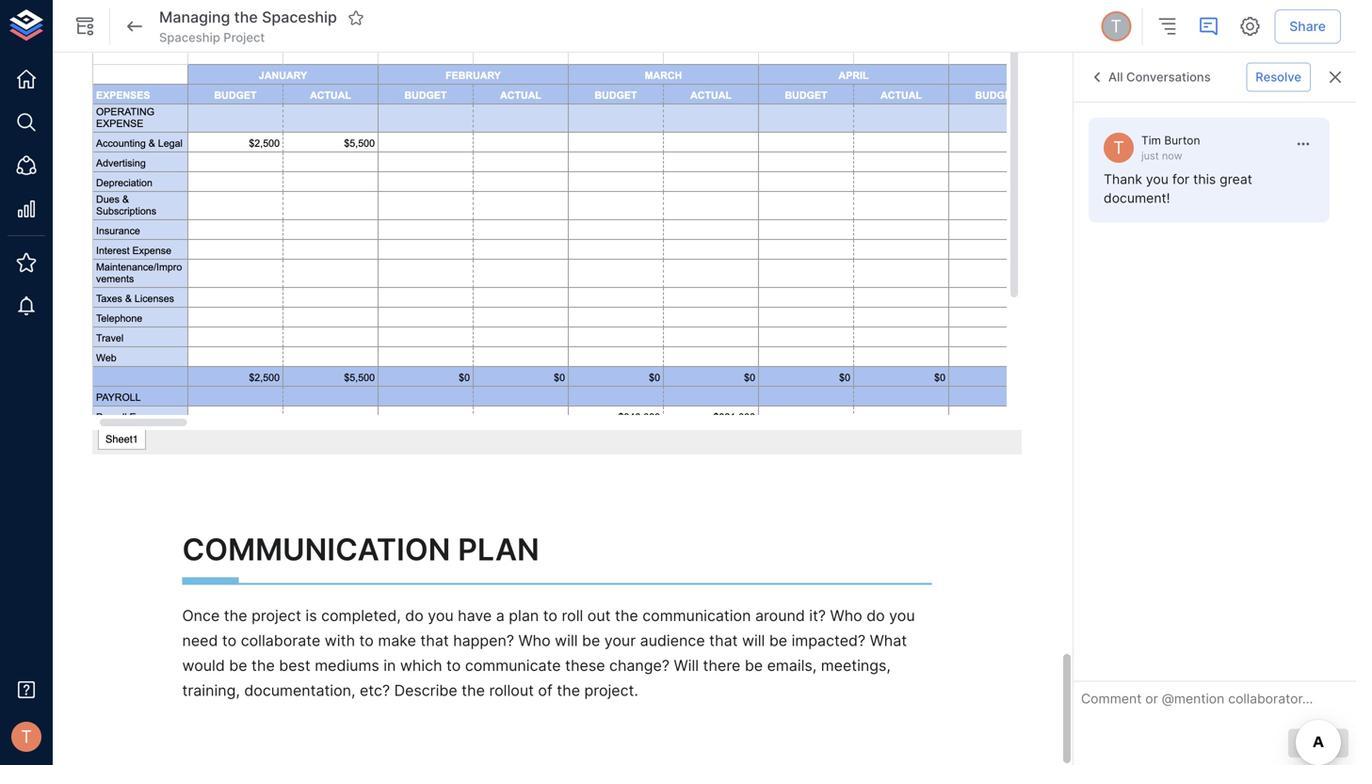Task type: describe. For each thing, give the bounding box(es) containing it.
documentation,
[[244, 682, 356, 700]]

just
[[1142, 150, 1159, 162]]

be right there
[[745, 657, 763, 675]]

would
[[182, 657, 225, 675]]

which
[[400, 657, 442, 675]]

show wiki image
[[73, 15, 96, 38]]

1 that from the left
[[420, 632, 449, 650]]

mediums
[[315, 657, 379, 675]]

etc?
[[360, 682, 390, 700]]

happen?
[[453, 632, 514, 650]]

make
[[378, 632, 416, 650]]

with
[[325, 632, 355, 650]]

be up these
[[582, 632, 600, 650]]

audience
[[640, 632, 705, 650]]

project
[[252, 607, 301, 625]]

to right which at the bottom left of page
[[446, 657, 461, 675]]

managing
[[159, 8, 230, 27]]

a
[[496, 607, 505, 625]]

communicate
[[465, 657, 561, 675]]

managing the spaceship
[[159, 8, 337, 27]]

the left rollout
[[462, 682, 485, 700]]

this
[[1193, 172, 1216, 188]]

to right need
[[222, 632, 237, 650]]

collaborate
[[241, 632, 321, 650]]

comments image
[[1197, 15, 1220, 38]]

the down "collaborate"
[[251, 657, 275, 675]]

share button
[[1275, 9, 1341, 44]]

0 horizontal spatial you
[[428, 607, 454, 625]]

1 horizontal spatial you
[[889, 607, 915, 625]]

spaceship project link
[[159, 29, 265, 46]]

Comment or @mention collaborator... text field
[[1081, 690, 1349, 714]]

in
[[384, 657, 396, 675]]

to down completed,
[[359, 632, 374, 650]]

settings image
[[1239, 15, 1261, 38]]

it?
[[809, 607, 826, 625]]

all conversations
[[1109, 70, 1211, 84]]

resolve
[[1256, 70, 1302, 84]]

thank
[[1104, 172, 1142, 188]]

project
[[223, 30, 265, 45]]

conversations
[[1126, 70, 1211, 84]]

your
[[604, 632, 636, 650]]

all
[[1109, 70, 1123, 84]]

1 will from the left
[[555, 632, 578, 650]]

1 do from the left
[[405, 607, 424, 625]]

thank you for this great document!
[[1104, 172, 1252, 206]]

go back image
[[123, 15, 146, 38]]

share
[[1290, 18, 1326, 34]]

is
[[306, 607, 317, 625]]

now
[[1162, 150, 1183, 162]]

to left roll
[[543, 607, 558, 625]]



Task type: locate. For each thing, give the bounding box(es) containing it.
do up what
[[867, 607, 885, 625]]

spaceship down managing
[[159, 30, 220, 45]]

2 do from the left
[[867, 607, 885, 625]]

around
[[755, 607, 805, 625]]

the up your
[[615, 607, 638, 625]]

tim burton just now
[[1142, 134, 1200, 162]]

plan
[[509, 607, 539, 625]]

spaceship left favorite icon
[[262, 8, 337, 27]]

do
[[405, 607, 424, 625], [867, 607, 885, 625]]

0 horizontal spatial t button
[[6, 717, 47, 758]]

burton
[[1164, 134, 1200, 147]]

to
[[543, 607, 558, 625], [222, 632, 237, 650], [359, 632, 374, 650], [446, 657, 461, 675]]

the
[[234, 8, 258, 27], [224, 607, 247, 625], [615, 607, 638, 625], [251, 657, 275, 675], [462, 682, 485, 700], [557, 682, 580, 700]]

will down roll
[[555, 632, 578, 650]]

spaceship project
[[159, 30, 265, 45]]

document!
[[1104, 190, 1170, 206]]

need
[[182, 632, 218, 650]]

you up what
[[889, 607, 915, 625]]

tim
[[1142, 134, 1161, 147]]

0 horizontal spatial spaceship
[[159, 30, 220, 45]]

great
[[1220, 172, 1252, 188]]

t button
[[1098, 8, 1134, 44], [6, 717, 47, 758]]

communication
[[643, 607, 751, 625]]

1 horizontal spatial who
[[830, 607, 862, 625]]

be
[[582, 632, 600, 650], [769, 632, 787, 650], [229, 657, 247, 675], [745, 657, 763, 675]]

plan
[[458, 532, 539, 568]]

training,
[[182, 682, 240, 700]]

there
[[703, 657, 741, 675]]

will
[[555, 632, 578, 650], [742, 632, 765, 650]]

1 vertical spatial t button
[[6, 717, 47, 758]]

who down the plan
[[518, 632, 551, 650]]

table of contents image
[[1156, 15, 1178, 38]]

0 horizontal spatial that
[[420, 632, 449, 650]]

rollout
[[489, 682, 534, 700]]

1 horizontal spatial t button
[[1098, 8, 1134, 44]]

1 horizontal spatial spaceship
[[262, 8, 337, 27]]

resolve button
[[1246, 63, 1311, 92]]

1 horizontal spatial do
[[867, 607, 885, 625]]

will down around on the bottom right
[[742, 632, 765, 650]]

2 will from the left
[[742, 632, 765, 650]]

0 horizontal spatial will
[[555, 632, 578, 650]]

communication plan
[[182, 532, 539, 568]]

of
[[538, 682, 553, 700]]

once
[[182, 607, 220, 625]]

roll
[[562, 607, 583, 625]]

do up make
[[405, 607, 424, 625]]

once the project is completed, do you have a plan to roll out the communication around it? who do you need to collaborate with to make that happen? who will be your audience that will be impacted? what would be the best mediums in which to communicate these change? will there be emails, meetings, training, documentation, etc? describe the rollout of the project.
[[182, 607, 919, 700]]

best
[[279, 657, 311, 675]]

0 vertical spatial t
[[1111, 16, 1122, 37]]

be right would
[[229, 657, 247, 675]]

meetings,
[[821, 657, 891, 675]]

2 horizontal spatial you
[[1146, 172, 1169, 188]]

who right it?
[[830, 607, 862, 625]]

the right once
[[224, 607, 247, 625]]

who
[[830, 607, 862, 625], [518, 632, 551, 650]]

you
[[1146, 172, 1169, 188], [428, 607, 454, 625], [889, 607, 915, 625]]

0 vertical spatial who
[[830, 607, 862, 625]]

favorite image
[[347, 9, 364, 26]]

have
[[458, 607, 492, 625]]

spaceship
[[262, 8, 337, 27], [159, 30, 220, 45]]

completed,
[[321, 607, 401, 625]]

describe
[[394, 682, 457, 700]]

0 vertical spatial t button
[[1098, 8, 1134, 44]]

the right of
[[557, 682, 580, 700]]

what
[[870, 632, 907, 650]]

communication
[[182, 532, 451, 568]]

1 horizontal spatial will
[[742, 632, 765, 650]]

for
[[1172, 172, 1190, 188]]

1 vertical spatial spaceship
[[159, 30, 220, 45]]

these
[[565, 657, 605, 675]]

you left 'have'
[[428, 607, 454, 625]]

impacted?
[[792, 632, 866, 650]]

0 vertical spatial spaceship
[[262, 8, 337, 27]]

emails,
[[767, 657, 817, 675]]

you inside thank you for this great document!
[[1146, 172, 1169, 188]]

t
[[1111, 16, 1122, 37], [1113, 137, 1124, 158], [21, 727, 32, 748]]

that up there
[[709, 632, 738, 650]]

the up 'project'
[[234, 8, 258, 27]]

will
[[674, 657, 699, 675]]

change?
[[609, 657, 670, 675]]

2 vertical spatial t
[[21, 727, 32, 748]]

be down around on the bottom right
[[769, 632, 787, 650]]

that
[[420, 632, 449, 650], [709, 632, 738, 650]]

1 vertical spatial who
[[518, 632, 551, 650]]

1 vertical spatial t
[[1113, 137, 1124, 158]]

you left for
[[1146, 172, 1169, 188]]

all conversations button
[[1081, 62, 1216, 92]]

out
[[588, 607, 611, 625]]

0 horizontal spatial do
[[405, 607, 424, 625]]

1 horizontal spatial that
[[709, 632, 738, 650]]

2 that from the left
[[709, 632, 738, 650]]

0 horizontal spatial who
[[518, 632, 551, 650]]

project.
[[584, 682, 638, 700]]

that up which at the bottom left of page
[[420, 632, 449, 650]]



Task type: vqa. For each thing, say whether or not it's contained in the screenshot.
the
yes



